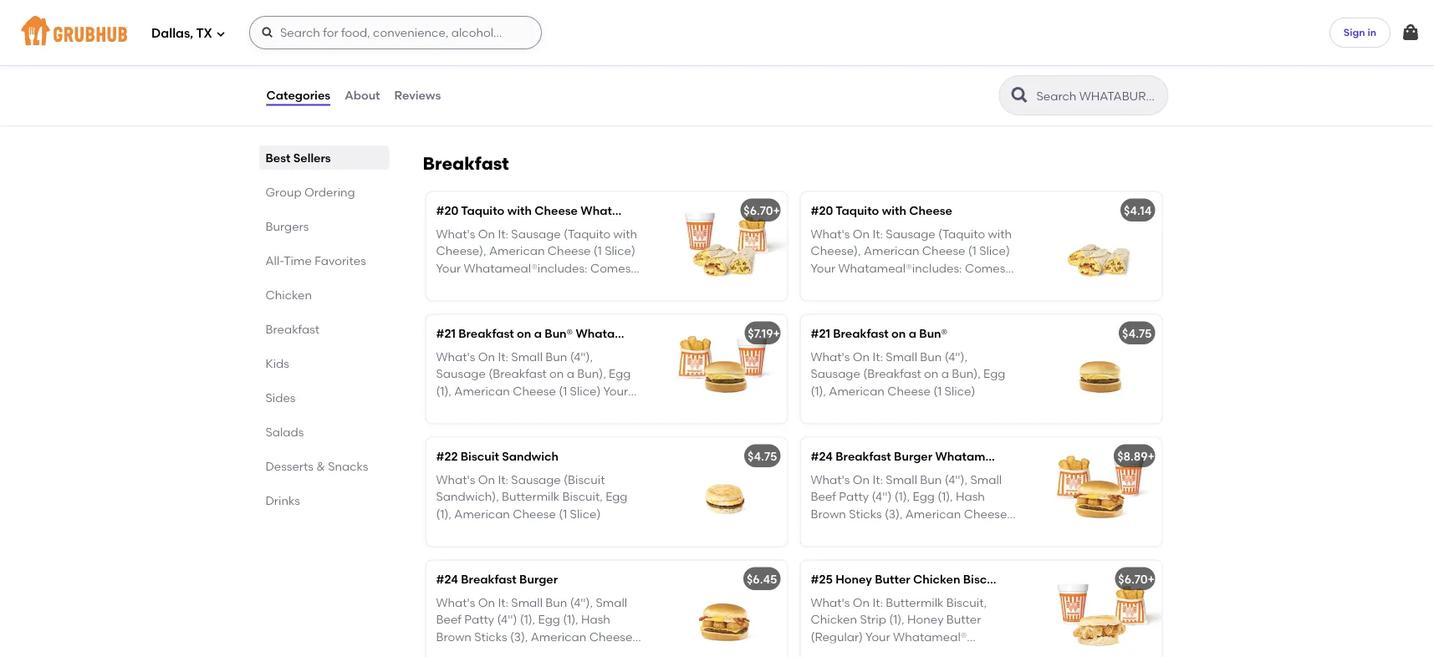Task type: locate. For each thing, give the bounding box(es) containing it.
honey right #25
[[836, 573, 873, 587]]

0 vertical spatial honey
[[836, 573, 873, 587]]

it: inside what's on it: buttermilk biscuit, chicken strip (1), honey butter (regular)  your whatameal® includes: comes with hash br
[[873, 596, 883, 611]]

$4.75 for what's on it: sausage (biscuit sandwich), buttermilk biscuit, egg (1), american cheese (1 slice)
[[748, 450, 778, 464]]

what's on it: small bun (4"), small beef patty (4") (1), egg (1), hash brown sticks (3), american cheese (1), bacon slices (2), creamy pep
[[436, 596, 639, 658]]

(regular)
[[811, 630, 863, 645]]

#24 for #24 breakfast burger whatameal®
[[811, 450, 833, 464]]

hash down the #25 honey butter chicken biscuit whatameal®
[[934, 647, 963, 658]]

butter up strip on the right bottom of the page
[[875, 573, 911, 587]]

what's inside what's on it: small bun (4"), sausage (breakfast on a bun), egg (1), american cheese (1 slice)
[[811, 350, 850, 365]]

0 vertical spatial biscuit,
[[563, 490, 603, 505]]

1 horizontal spatial biscuit,
[[947, 596, 987, 611]]

0 vertical spatial $6.70 +
[[744, 204, 780, 218]]

(1), inside what's on it: small bun (4"), sausage (breakfast on a bun), egg (1), american cheese (1 slice)
[[811, 384, 827, 399]]

what's inside what's on it: buttermilk biscuit, chicken strip (1), honey butter (regular)  your whatameal® includes: comes with hash br
[[811, 596, 850, 611]]

+ for #20 taquito with cheese whatameal®
[[773, 204, 780, 218]]

a inside what's on it: small bun (4"), sausage (breakfast on a bun), egg (1), american cheese (1 slice)
[[942, 367, 950, 382]]

(breakfast inside the what's on it: small bun (4"), sausage (breakfast on a bun), egg (1), american cheese (1 slice)  your whatameal® includes: comes with hash brown sticks and a coffee.
[[489, 367, 547, 382]]

1 horizontal spatial texas
[[886, 44, 918, 58]]

2 horizontal spatial and
[[944, 278, 966, 293]]

#20 taquito with cheese whatameal® image
[[662, 192, 788, 301]]

cheese
[[535, 204, 578, 218], [910, 204, 953, 218], [548, 244, 591, 259], [923, 244, 966, 259], [513, 384, 556, 399], [888, 384, 931, 399], [513, 507, 556, 522], [590, 630, 633, 645]]

all-time favorites
[[266, 253, 366, 268]]

what's on it: sausage (biscuit sandwich), buttermilk biscuit, egg (1), american cheese (1 slice)
[[436, 473, 628, 522]]

0 vertical spatial biscuit
[[461, 450, 499, 464]]

1 horizontal spatial gravy
[[972, 44, 1006, 58]]

1 horizontal spatial what's on it: texas toast (1), gravy (1)
[[811, 44, 1006, 75]]

1 vertical spatial chicken
[[914, 573, 961, 587]]

1 horizontal spatial and
[[569, 278, 591, 293]]

(4"), inside the what's on it: small bun (4"), sausage (breakfast on a bun), egg (1), american cheese (1 slice)  your whatameal® includes: comes with hash brown sticks and a coffee.
[[570, 350, 593, 365]]

american up creamy
[[531, 630, 587, 645]]

#20 for #20 taquito with cheese whatameal®
[[436, 204, 459, 218]]

0 horizontal spatial coffee.
[[436, 295, 478, 310]]

cheese),
[[436, 244, 487, 259], [811, 244, 861, 259]]

sausage inside what's on it: small bun (4"), sausage (breakfast on a bun), egg (1), american cheese (1 slice)
[[811, 367, 861, 382]]

what's for #24 breakfast burger
[[436, 596, 476, 611]]

american down #20 taquito with cheese whatameal®
[[489, 244, 545, 259]]

group ordering
[[266, 185, 355, 199]]

bun® for #21 breakfast on a bun®
[[920, 327, 948, 341]]

bun),
[[578, 367, 606, 382], [952, 367, 981, 382]]

1 horizontal spatial butter
[[947, 613, 982, 628]]

drinks tab
[[266, 492, 383, 510]]

comes
[[591, 261, 631, 276], [965, 261, 1006, 276], [566, 401, 606, 416], [864, 647, 904, 658]]

0 horizontal spatial butter
[[875, 573, 911, 587]]

on for #24 breakfast burger
[[478, 596, 495, 611]]

hash
[[463, 278, 492, 293], [838, 278, 867, 293], [436, 418, 466, 433], [581, 613, 611, 628], [934, 647, 963, 658]]

buttermilk down the #25 honey butter chicken biscuit whatameal®
[[886, 596, 944, 611]]

1 vertical spatial biscuit,
[[947, 596, 987, 611]]

1 horizontal spatial taquito
[[836, 204, 880, 218]]

0 horizontal spatial whatameal®includes:
[[464, 261, 588, 276]]

1 (breakfast from the left
[[489, 367, 547, 382]]

coffee. inside the what's on it: small bun (4"), sausage (breakfast on a bun), egg (1), american cheese (1 slice)  your whatameal® includes: comes with hash brown sticks and a coffee.
[[578, 418, 619, 433]]

+ for #24 breakfast burger whatameal®
[[1148, 450, 1155, 464]]

toast
[[546, 44, 576, 58], [921, 44, 951, 58]]

(4"), for #24 breakfast burger
[[570, 596, 593, 611]]

dallas,
[[151, 26, 193, 41]]

bun® up the what's on it: small bun (4"), sausage (breakfast on a bun), egg (1), american cheese (1 slice)  your whatameal® includes: comes with hash brown sticks and a coffee.
[[545, 327, 573, 341]]

desserts & snacks tab
[[266, 458, 383, 475]]

(2),
[[529, 647, 547, 658]]

(taquito for #20 taquito with cheese
[[939, 227, 986, 242]]

hash up #21 breakfast on a bun® whatameal®
[[463, 278, 492, 293]]

1 vertical spatial biscuit
[[964, 573, 1002, 587]]

0 horizontal spatial #24
[[436, 573, 458, 587]]

cheese inside the what's on it: small bun (4"), small beef patty (4") (1), egg (1), hash brown sticks (3), american cheese (1), bacon slices (2), creamy pep
[[590, 630, 633, 645]]

small for #21 breakfast on a bun®
[[886, 350, 918, 365]]

egg inside the what's on it: small bun (4"), sausage (breakfast on a bun), egg (1), american cheese (1 slice)  your whatameal® includes: comes with hash brown sticks and a coffee.
[[609, 367, 631, 382]]

#22 biscuit sandwich image
[[662, 438, 788, 547]]

2 vertical spatial chicken
[[811, 613, 858, 628]]

on inside what's on it: small bun (4"), sausage (breakfast on a bun), egg (1), american cheese (1 slice)
[[853, 350, 870, 365]]

svg image right svg icon
[[261, 26, 274, 39]]

0 horizontal spatial bun),
[[578, 367, 606, 382]]

1 horizontal spatial chicken
[[811, 613, 858, 628]]

1 bun), from the left
[[578, 367, 606, 382]]

(4"), for #21 breakfast on a bun® whatameal®
[[570, 350, 593, 365]]

biscuit,
[[563, 490, 603, 505], [947, 596, 987, 611]]

brown up #22 biscuit sandwich
[[468, 418, 504, 433]]

strips
[[548, 21, 581, 35]]

1 taquito from the left
[[461, 204, 505, 218]]

1 horizontal spatial (1)
[[811, 61, 824, 75]]

2 (breakfast from the left
[[864, 367, 922, 382]]

sausage down 'sandwich' in the bottom of the page
[[511, 473, 561, 488]]

buttermilk inside what's on it: buttermilk biscuit, chicken strip (1), honey butter (regular)  your whatameal® includes: comes with hash br
[[886, 596, 944, 611]]

#13 whatachick'n® strips 3 piece whatameal® image
[[662, 9, 788, 118]]

chicken inside what's on it: buttermilk biscuit, chicken strip (1), honey butter (regular)  your whatameal® includes: comes with hash br
[[811, 613, 858, 628]]

it: for #20 taquito with cheese
[[873, 227, 883, 242]]

whatameal®includes: down #20 taquito with cheese on the right top of the page
[[839, 261, 963, 276]]

sausage down #20 taquito with cheese whatameal®
[[511, 227, 561, 242]]

2 whatameal®includes: from the left
[[839, 261, 963, 276]]

bun up creamy
[[546, 596, 568, 611]]

and inside the what's on it: small bun (4"), sausage (breakfast on a bun), egg (1), american cheese (1 slice)  your whatameal® includes: comes with hash brown sticks and a coffee.
[[542, 418, 565, 433]]

on inside what's on it: buttermilk biscuit, chicken strip (1), honey butter (regular)  your whatameal® includes: comes with hash br
[[853, 596, 870, 611]]

0 vertical spatial $4.75
[[1123, 327, 1152, 341]]

0 horizontal spatial what's on it: sausage (taquito with cheese), american cheese (1 slice) your whatameal®includes: comes with hash brown sticks and a coffee.
[[436, 227, 637, 310]]

1 vertical spatial honey
[[908, 613, 944, 628]]

on
[[517, 327, 532, 341], [892, 327, 906, 341], [550, 367, 564, 382], [925, 367, 939, 382]]

whatameal®includes: for #20 taquito with cheese whatameal®
[[464, 261, 588, 276]]

american down #20 taquito with cheese on the right top of the page
[[864, 244, 920, 259]]

your
[[436, 261, 461, 276], [811, 261, 836, 276], [604, 384, 628, 399], [866, 630, 891, 645]]

0 horizontal spatial (breakfast
[[489, 367, 547, 382]]

what's on it: sausage (taquito with cheese), american cheese (1 slice) your whatameal®includes: comes with hash brown sticks and a coffee. down #20 taquito with cheese whatameal®
[[436, 227, 637, 310]]

hash inside the what's on it: small bun (4"), sausage (breakfast on a bun), egg (1), american cheese (1 slice)  your whatameal® includes: comes with hash brown sticks and a coffee.
[[436, 418, 466, 433]]

whatameal®includes: down #20 taquito with cheese whatameal®
[[464, 261, 588, 276]]

sticks down patty
[[475, 630, 507, 645]]

with inside the what's on it: small bun (4"), sausage (breakfast on a bun), egg (1), american cheese (1 slice)  your whatameal® includes: comes with hash brown sticks and a coffee.
[[609, 401, 633, 416]]

#21 breakfast on a bun® whatameal®
[[436, 327, 650, 341]]

american inside what's on it: small bun (4"), sausage (breakfast on a bun), egg (1), american cheese (1 slice)
[[829, 384, 885, 399]]

chicken up what's on it: buttermilk biscuit, chicken strip (1), honey butter (regular)  your whatameal® includes: comes with hash br
[[914, 573, 961, 587]]

(taquito
[[564, 227, 611, 242], [939, 227, 986, 242]]

1 cheese), from the left
[[436, 244, 487, 259]]

2 texas from the left
[[886, 44, 918, 58]]

group ordering tab
[[266, 183, 383, 201]]

and for #20 taquito with cheese
[[944, 278, 966, 293]]

sticks inside the what's on it: small bun (4"), small beef patty (4") (1), egg (1), hash brown sticks (3), american cheese (1), bacon slices (2), creamy pep
[[475, 630, 507, 645]]

chicken inside "tab"
[[266, 288, 312, 302]]

#25
[[811, 573, 833, 587]]

time
[[284, 253, 312, 268]]

butter inside what's on it: buttermilk biscuit, chicken strip (1), honey butter (regular)  your whatameal® includes: comes with hash br
[[947, 613, 982, 628]]

comes inside what's on it: buttermilk biscuit, chicken strip (1), honey butter (regular)  your whatameal® includes: comes with hash br
[[864, 647, 904, 658]]

on inside the what's on it: small bun (4"), small beef patty (4") (1), egg (1), hash brown sticks (3), american cheese (1), bacon slices (2), creamy pep
[[478, 596, 495, 611]]

what's on it: texas toast (1), gravy (1)
[[436, 44, 631, 75], [811, 44, 1006, 75]]

on for #21 breakfast on a bun® whatameal®
[[478, 350, 495, 365]]

1 horizontal spatial bun®
[[920, 327, 948, 341]]

sausage down #21 breakfast on a bun®
[[811, 367, 861, 382]]

brown up #21 breakfast on a bun® whatameal®
[[495, 278, 530, 293]]

sticks up 'sandwich' in the bottom of the page
[[507, 418, 539, 433]]

1 horizontal spatial burger
[[894, 450, 933, 464]]

butter down the #25 honey butter chicken biscuit whatameal®
[[947, 613, 982, 628]]

2 bun), from the left
[[952, 367, 981, 382]]

brown up #21 breakfast on a bun®
[[870, 278, 905, 293]]

bun), for what's on it: small bun (4"), sausage (breakfast on a bun), egg (1), american cheese (1 slice)  your whatameal® includes: comes with hash brown sticks and a coffee.
[[578, 367, 606, 382]]

0 vertical spatial butter
[[875, 573, 911, 587]]

it: inside what's on it: small bun (4"), sausage (breakfast on a bun), egg (1), american cheese (1 slice)
[[873, 350, 883, 365]]

0 vertical spatial burger
[[894, 450, 933, 464]]

$6.70 + for #20 taquito with cheese whatameal®
[[744, 204, 780, 218]]

your inside the what's on it: small bun (4"), sausage (breakfast on a bun), egg (1), american cheese (1 slice)  your whatameal® includes: comes with hash brown sticks and a coffee.
[[604, 384, 628, 399]]

(taquito down #20 taquito with cheese whatameal®
[[564, 227, 611, 242]]

1 horizontal spatial biscuit
[[964, 573, 1002, 587]]

bun), inside what's on it: small bun (4"), sausage (breakfast on a bun), egg (1), american cheese (1 slice)
[[952, 367, 981, 382]]

desserts & snacks
[[266, 459, 369, 474]]

on for #20 taquito with cheese whatameal®
[[478, 227, 495, 242]]

honey down the #25 honey butter chicken biscuit whatameal®
[[908, 613, 944, 628]]

(breakfast down #21 breakfast on a bun® whatameal®
[[489, 367, 547, 382]]

it: for #21 breakfast on a bun® whatameal®
[[498, 350, 509, 365]]

on down #21 breakfast on a bun® whatameal®
[[550, 367, 564, 382]]

0 horizontal spatial toast
[[546, 44, 576, 58]]

2 cheese), from the left
[[811, 244, 861, 259]]

sausage up "#22"
[[436, 367, 486, 382]]

1 vertical spatial butter
[[947, 613, 982, 628]]

0 horizontal spatial (1)
[[436, 61, 449, 75]]

chicken down the time
[[266, 288, 312, 302]]

#24 breakfast burger
[[436, 573, 558, 587]]

bun for #21 breakfast on a bun®
[[921, 350, 942, 365]]

1 vertical spatial $6.70
[[1119, 573, 1148, 587]]

honey
[[836, 573, 873, 587], [908, 613, 944, 628]]

what's on it: sausage (taquito with cheese), american cheese (1 slice) your whatameal®includes: comes with hash brown sticks and a coffee.
[[436, 227, 637, 310], [811, 227, 1012, 310]]

(breakfast inside what's on it: small bun (4"), sausage (breakfast on a bun), egg (1), american cheese (1 slice)
[[864, 367, 922, 382]]

1 horizontal spatial toast
[[921, 44, 951, 58]]

1 horizontal spatial (breakfast
[[864, 367, 922, 382]]

bun), for what's on it: small bun (4"), sausage (breakfast on a bun), egg (1), american cheese (1 slice)
[[952, 367, 981, 382]]

0 horizontal spatial $6.70
[[744, 204, 773, 218]]

sausage
[[511, 227, 561, 242], [886, 227, 936, 242], [436, 367, 486, 382], [811, 367, 861, 382], [511, 473, 561, 488]]

0 horizontal spatial gravy
[[597, 44, 631, 58]]

includes: down (regular)
[[811, 647, 861, 658]]

what's inside the what's on it: small bun (4"), sausage (breakfast on a bun), egg (1), american cheese (1 slice)  your whatameal® includes: comes with hash brown sticks and a coffee.
[[436, 350, 476, 365]]

1 horizontal spatial what's on it: sausage (taquito with cheese), american cheese (1 slice) your whatameal®includes: comes with hash brown sticks and a coffee.
[[811, 227, 1012, 310]]

egg inside what's on it: small bun (4"), sausage (breakfast on a bun), egg (1), american cheese (1 slice)
[[984, 367, 1006, 382]]

1 horizontal spatial bun),
[[952, 367, 981, 382]]

1 what's on it: sausage (taquito with cheese), american cheese (1 slice) your whatameal®includes: comes with hash brown sticks and a coffee. from the left
[[436, 227, 637, 310]]

0 horizontal spatial svg image
[[261, 26, 274, 39]]

1 whatameal®includes: from the left
[[464, 261, 588, 276]]

brown
[[495, 278, 530, 293], [870, 278, 905, 293], [468, 418, 504, 433], [436, 630, 472, 645]]

2 taquito from the left
[[836, 204, 880, 218]]

2 #21 from the left
[[811, 327, 831, 341]]

whatameal®
[[628, 21, 703, 35], [581, 204, 655, 218], [576, 327, 650, 341], [436, 401, 510, 416], [936, 450, 1010, 464], [1005, 573, 1079, 587], [894, 630, 967, 645]]

breakfast for #24 breakfast burger whatameal®
[[836, 450, 892, 464]]

buttermilk
[[502, 490, 560, 505], [886, 596, 944, 611]]

cheese inside what's on it: sausage (biscuit sandwich), buttermilk biscuit, egg (1), american cheese (1 slice)
[[513, 507, 556, 522]]

0 horizontal spatial buttermilk
[[502, 490, 560, 505]]

slice) inside what's on it: small bun (4"), sausage (breakfast on a bun), egg (1), american cheese (1 slice)
[[945, 384, 976, 399]]

2 (taquito from the left
[[939, 227, 986, 242]]

1 vertical spatial burger
[[520, 573, 558, 587]]

1 bun® from the left
[[545, 327, 573, 341]]

0 horizontal spatial biscuit,
[[563, 490, 603, 505]]

1 horizontal spatial $6.70
[[1119, 573, 1148, 587]]

it:
[[498, 44, 509, 58], [873, 44, 883, 58], [498, 227, 509, 242], [873, 227, 883, 242], [498, 350, 509, 365], [873, 350, 883, 365], [498, 473, 509, 488], [498, 596, 509, 611], [873, 596, 883, 611]]

it: for #24 breakfast burger
[[498, 596, 509, 611]]

0 vertical spatial chicken
[[266, 288, 312, 302]]

0 horizontal spatial bun®
[[545, 327, 573, 341]]

whatameal®includes:
[[464, 261, 588, 276], [839, 261, 963, 276]]

it: for #20 taquito with cheese whatameal®
[[498, 227, 509, 242]]

sign in
[[1344, 26, 1377, 38]]

2 horizontal spatial coffee.
[[811, 295, 852, 310]]

0 vertical spatial buttermilk
[[502, 490, 560, 505]]

0 horizontal spatial chicken
[[266, 288, 312, 302]]

#24
[[811, 450, 833, 464], [436, 573, 458, 587]]

0 horizontal spatial and
[[542, 418, 565, 433]]

(4"), down #21 breakfast on a bun®
[[945, 350, 968, 365]]

1 horizontal spatial $6.70 +
[[1119, 573, 1155, 587]]

on inside what's on it: sausage (biscuit sandwich), buttermilk biscuit, egg (1), american cheese (1 slice)
[[478, 473, 495, 488]]

cheese inside what's on it: small bun (4"), sausage (breakfast on a bun), egg (1), american cheese (1 slice)
[[888, 384, 931, 399]]

0 horizontal spatial burger
[[520, 573, 558, 587]]

1 vertical spatial buttermilk
[[886, 596, 944, 611]]

bun down #21 breakfast on a bun® whatameal®
[[546, 350, 568, 365]]

with
[[508, 204, 532, 218], [882, 204, 907, 218], [614, 227, 637, 242], [989, 227, 1012, 242], [436, 278, 460, 293], [811, 278, 835, 293], [609, 401, 633, 416], [907, 647, 931, 658]]

texas
[[511, 44, 543, 58], [886, 44, 918, 58]]

#21 breakfast on a bun®
[[811, 327, 948, 341]]

$6.70 for #20 taquito with cheese whatameal®
[[744, 204, 773, 218]]

0 horizontal spatial cheese),
[[436, 244, 487, 259]]

2 bun® from the left
[[920, 327, 948, 341]]

includes: inside what's on it: buttermilk biscuit, chicken strip (1), honey butter (regular)  your whatameal® includes: comes with hash br
[[811, 647, 861, 658]]

#20 taquito with cheese whatameal®
[[436, 204, 655, 218]]

hash up "#22"
[[436, 418, 466, 433]]

dallas, tx
[[151, 26, 212, 41]]

what's on it: sausage (taquito with cheese), american cheese (1 slice) your whatameal®includes: comes with hash brown sticks and a coffee. down #20 taquito with cheese on the right top of the page
[[811, 227, 1012, 310]]

on for #13 whatachick'n® strips 3 piece whatameal®
[[478, 44, 495, 58]]

brown inside the what's on it: small bun (4"), sausage (breakfast on a bun), egg (1), american cheese (1 slice)  your whatameal® includes: comes with hash brown sticks and a coffee.
[[468, 418, 504, 433]]

burger
[[894, 450, 933, 464], [520, 573, 558, 587]]

2 what's on it: sausage (taquito with cheese), american cheese (1 slice) your whatameal®includes: comes with hash brown sticks and a coffee. from the left
[[811, 227, 1012, 310]]

1 (taquito from the left
[[564, 227, 611, 242]]

bun
[[546, 350, 568, 365], [921, 350, 942, 365], [546, 596, 568, 611]]

1 horizontal spatial buttermilk
[[886, 596, 944, 611]]

your inside what's on it: buttermilk biscuit, chicken strip (1), honey butter (regular)  your whatameal® includes: comes with hash br
[[866, 630, 891, 645]]

1 horizontal spatial cheese),
[[811, 244, 861, 259]]

egg for what's on it: small bun (4"), sausage (breakfast on a bun), egg (1), american cheese (1 slice)
[[984, 367, 1006, 382]]

bacon
[[455, 647, 491, 658]]

burger down what's on it: small bun (4"), sausage (breakfast on a bun), egg (1), american cheese (1 slice)
[[894, 450, 933, 464]]

1 horizontal spatial coffee.
[[578, 418, 619, 433]]

best sellers tab
[[266, 149, 383, 166]]

categories
[[266, 88, 331, 102]]

(taquito down #20 taquito with cheese on the right top of the page
[[939, 227, 986, 242]]

2 (1) from the left
[[811, 61, 824, 75]]

$6.70 +
[[744, 204, 780, 218], [1119, 573, 1155, 587]]

reviews
[[395, 88, 441, 102]]

#20 for #20 taquito with cheese
[[811, 204, 833, 218]]

(3),
[[510, 630, 528, 645]]

bun®
[[545, 327, 573, 341], [920, 327, 948, 341]]

(breakfast down #21 breakfast on a bun®
[[864, 367, 922, 382]]

0 horizontal spatial #20
[[436, 204, 459, 218]]

coffee. for #20 taquito with cheese
[[811, 295, 852, 310]]

it: for #13 whatachick'n® strips 3 piece whatameal®
[[498, 44, 509, 58]]

cheese inside the what's on it: small bun (4"), sausage (breakfast on a bun), egg (1), american cheese (1 slice)  your whatameal® includes: comes with hash brown sticks and a coffee.
[[513, 384, 556, 399]]

1 vertical spatial #24
[[436, 573, 458, 587]]

with inside what's on it: buttermilk biscuit, chicken strip (1), honey butter (regular)  your whatameal® includes: comes with hash br
[[907, 647, 931, 658]]

bun inside what's on it: small bun (4"), sausage (breakfast on a bun), egg (1), american cheese (1 slice)
[[921, 350, 942, 365]]

buttermilk down 'sandwich' in the bottom of the page
[[502, 490, 560, 505]]

sticks
[[533, 278, 566, 293], [908, 278, 941, 293], [507, 418, 539, 433], [475, 630, 507, 645]]

it: inside what's on it: sausage (biscuit sandwich), buttermilk biscuit, egg (1), american cheese (1 slice)
[[498, 473, 509, 488]]

(4"), inside what's on it: small bun (4"), sausage (breakfast on a bun), egg (1), american cheese (1 slice)
[[945, 350, 968, 365]]

bun), inside the what's on it: small bun (4"), sausage (breakfast on a bun), egg (1), american cheese (1 slice)  your whatameal® includes: comes with hash brown sticks and a coffee.
[[578, 367, 606, 382]]

1 horizontal spatial whatameal®includes:
[[839, 261, 963, 276]]

it: inside the what's on it: small bun (4"), sausage (breakfast on a bun), egg (1), american cheese (1 slice)  your whatameal® includes: comes with hash brown sticks and a coffee.
[[498, 350, 509, 365]]

group
[[266, 185, 302, 199]]

svg image right in
[[1401, 23, 1421, 43]]

0 vertical spatial includes:
[[513, 401, 563, 416]]

0 vertical spatial $6.70
[[744, 204, 773, 218]]

0 vertical spatial #24
[[811, 450, 833, 464]]

biscuit
[[461, 450, 499, 464], [964, 573, 1002, 587]]

1 #20 from the left
[[436, 204, 459, 218]]

comes inside the what's on it: small bun (4"), sausage (breakfast on a bun), egg (1), american cheese (1 slice)  your whatameal® includes: comes with hash brown sticks and a coffee.
[[566, 401, 606, 416]]

(1), inside what's on it: sausage (biscuit sandwich), buttermilk biscuit, egg (1), american cheese (1 slice)
[[436, 507, 452, 522]]

hash up #21 breakfast on a bun®
[[838, 278, 867, 293]]

2 what's on it: texas toast (1), gravy (1) from the left
[[811, 44, 1006, 75]]

1 #21 from the left
[[436, 327, 456, 341]]

what's inside the what's on it: small bun (4"), small beef patty (4") (1), egg (1), hash brown sticks (3), american cheese (1), bacon slices (2), creamy pep
[[436, 596, 476, 611]]

best
[[266, 151, 291, 165]]

1 (1) from the left
[[436, 61, 449, 75]]

1 vertical spatial $6.70 +
[[1119, 573, 1155, 587]]

0 horizontal spatial taquito
[[461, 204, 505, 218]]

it: inside the what's on it: small bun (4"), small beef patty (4") (1), egg (1), hash brown sticks (3), american cheese (1), bacon slices (2), creamy pep
[[498, 596, 509, 611]]

1 horizontal spatial includes:
[[811, 647, 861, 658]]

burger for #24 breakfast burger
[[520, 573, 558, 587]]

1 horizontal spatial #21
[[811, 327, 831, 341]]

what's for #22 biscuit sandwich
[[436, 473, 476, 488]]

bun® up what's on it: small bun (4"), sausage (breakfast on a bun), egg (1), american cheese (1 slice)
[[920, 327, 948, 341]]

#24 for #24 breakfast burger
[[436, 573, 458, 587]]

sticks up #21 breakfast on a bun® whatameal®
[[533, 278, 566, 293]]

hash up creamy
[[581, 613, 611, 628]]

egg
[[609, 367, 631, 382], [984, 367, 1006, 382], [606, 490, 628, 505], [538, 613, 560, 628]]

buttermilk inside what's on it: sausage (biscuit sandwich), buttermilk biscuit, egg (1), american cheese (1 slice)
[[502, 490, 560, 505]]

biscuit, inside what's on it: sausage (biscuit sandwich), buttermilk biscuit, egg (1), american cheese (1 slice)
[[563, 490, 603, 505]]

whatameal® inside the what's on it: small bun (4"), sausage (breakfast on a bun), egg (1), american cheese (1 slice)  your whatameal® includes: comes with hash brown sticks and a coffee.
[[436, 401, 510, 416]]

american down the sandwich),
[[455, 507, 510, 522]]

0 horizontal spatial $6.70 +
[[744, 204, 780, 218]]

egg inside the what's on it: small bun (4"), small beef patty (4") (1), egg (1), hash brown sticks (3), american cheese (1), bacon slices (2), creamy pep
[[538, 613, 560, 628]]

2 #20 from the left
[[811, 204, 833, 218]]

#20
[[436, 204, 459, 218], [811, 204, 833, 218]]

includes: up 'sandwich' in the bottom of the page
[[513, 401, 563, 416]]

on inside the what's on it: small bun (4"), sausage (breakfast on a bun), egg (1), american cheese (1 slice)  your whatameal® includes: comes with hash brown sticks and a coffee.
[[478, 350, 495, 365]]

1 horizontal spatial $4.75
[[1123, 327, 1152, 341]]

svg image
[[1401, 23, 1421, 43], [261, 26, 274, 39]]

biscuit, down the #25 honey butter chicken biscuit whatameal®
[[947, 596, 987, 611]]

1 horizontal spatial #20
[[811, 204, 833, 218]]

1 horizontal spatial #24
[[811, 450, 833, 464]]

$4.14
[[1124, 204, 1152, 218]]

patty
[[465, 613, 495, 628]]

$6.70
[[744, 204, 773, 218], [1119, 573, 1148, 587]]

0 horizontal spatial texas
[[511, 44, 543, 58]]

#25 honey butter chicken biscuit whatameal® image
[[1037, 561, 1162, 658]]

chicken up (regular)
[[811, 613, 858, 628]]

american
[[489, 244, 545, 259], [864, 244, 920, 259], [455, 384, 510, 399], [829, 384, 885, 399], [455, 507, 510, 522], [531, 630, 587, 645]]

american down #21 breakfast on a bun®
[[829, 384, 885, 399]]

bun for #24 breakfast burger
[[546, 596, 568, 611]]

$8.89
[[1118, 450, 1148, 464]]

american up #22 biscuit sandwich
[[455, 384, 510, 399]]

(4"), inside the what's on it: small bun (4"), small beef patty (4") (1), egg (1), hash brown sticks (3), american cheese (1), bacon slices (2), creamy pep
[[570, 596, 593, 611]]

svg image
[[216, 29, 226, 39]]

(1)
[[436, 61, 449, 75], [811, 61, 824, 75]]

coffee.
[[436, 295, 478, 310], [811, 295, 852, 310], [578, 418, 619, 433]]

0 horizontal spatial $4.75
[[748, 450, 778, 464]]

creamy
[[550, 647, 595, 658]]

bun down #21 breakfast on a bun®
[[921, 350, 942, 365]]

1 vertical spatial $4.75
[[748, 450, 778, 464]]

0 horizontal spatial #21
[[436, 327, 456, 341]]

$4.75
[[1123, 327, 1152, 341], [748, 450, 778, 464]]

1 horizontal spatial honey
[[908, 613, 944, 628]]

it: for #22 biscuit sandwich
[[498, 473, 509, 488]]

american inside what's on it: sausage (biscuit sandwich), buttermilk biscuit, egg (1), american cheese (1 slice)
[[455, 507, 510, 522]]

sausage down #20 taquito with cheese on the right top of the page
[[886, 227, 936, 242]]

0 horizontal spatial what's on it: texas toast (1), gravy (1)
[[436, 44, 631, 75]]

on up what's on it: small bun (4"), sausage (breakfast on a bun), egg (1), american cheese (1 slice)
[[892, 327, 906, 341]]

burger up the what's on it: small bun (4"), small beef patty (4") (1), egg (1), hash brown sticks (3), american cheese (1), bacon slices (2), creamy pep
[[520, 573, 558, 587]]

on inside what's on it: texas toast (1), gravy (1) button
[[853, 44, 870, 58]]

0 horizontal spatial (taquito
[[564, 227, 611, 242]]

honey inside what's on it: buttermilk biscuit, chicken strip (1), honey butter (regular)  your whatameal® includes: comes with hash br
[[908, 613, 944, 628]]

biscuit, down (biscuit
[[563, 490, 603, 505]]

(4"), for #21 breakfast on a bun®
[[945, 350, 968, 365]]

(4"), up creamy
[[570, 596, 593, 611]]

#24 breakfast burger image
[[662, 561, 788, 658]]

in
[[1368, 26, 1377, 38]]

breakfast inside tab
[[266, 322, 320, 336]]

#21
[[436, 327, 456, 341], [811, 327, 831, 341]]

coffee. for #20 taquito with cheese whatameal®
[[436, 295, 478, 310]]

2 gravy from the left
[[972, 44, 1006, 58]]

(breakfast
[[489, 367, 547, 382], [864, 367, 922, 382]]

what's for #13 whatachick'n® strips 3 piece whatameal®
[[436, 44, 476, 58]]

bun inside the what's on it: small bun (4"), small beef patty (4") (1), egg (1), hash brown sticks (3), american cheese (1), bacon slices (2), creamy pep
[[546, 596, 568, 611]]

what's inside what's on it: sausage (biscuit sandwich), buttermilk biscuit, egg (1), american cheese (1 slice)
[[436, 473, 476, 488]]

Search for food, convenience, alcohol... search field
[[249, 16, 542, 49]]

sausage inside what's on it: sausage (biscuit sandwich), buttermilk biscuit, egg (1), american cheese (1 slice)
[[511, 473, 561, 488]]

2 toast from the left
[[921, 44, 951, 58]]

$6.45
[[747, 573, 778, 587]]

(1) inside button
[[811, 61, 824, 75]]

taquito
[[461, 204, 505, 218], [836, 204, 880, 218]]

#24 breakfast burger whatameal® image
[[1037, 438, 1162, 547]]

bun® for #21 breakfast on a bun® whatameal®
[[545, 327, 573, 341]]

bun inside the what's on it: small bun (4"), sausage (breakfast on a bun), egg (1), american cheese (1 slice)  your whatameal® includes: comes with hash brown sticks and a coffee.
[[546, 350, 568, 365]]

1 vertical spatial includes:
[[811, 647, 861, 658]]

includes:
[[513, 401, 563, 416], [811, 647, 861, 658]]

1 horizontal spatial (taquito
[[939, 227, 986, 242]]

a
[[594, 278, 602, 293], [969, 278, 977, 293], [534, 327, 542, 341], [909, 327, 917, 341], [567, 367, 575, 382], [942, 367, 950, 382], [568, 418, 575, 433]]

burgers tab
[[266, 218, 383, 235]]

brown down beef
[[436, 630, 472, 645]]

on down #21 breakfast on a bun®
[[925, 367, 939, 382]]

small inside the what's on it: small bun (4"), sausage (breakfast on a bun), egg (1), american cheese (1 slice)  your whatameal® includes: comes with hash brown sticks and a coffee.
[[511, 350, 543, 365]]

#24 breakfast burger whatameal®
[[811, 450, 1010, 464]]

small inside what's on it: small bun (4"), sausage (breakfast on a bun), egg (1), american cheese (1 slice)
[[886, 350, 918, 365]]

slice)
[[605, 244, 636, 259], [980, 244, 1011, 259], [570, 384, 601, 399], [945, 384, 976, 399], [570, 507, 601, 522]]

what's
[[436, 44, 476, 58], [811, 44, 850, 58], [436, 227, 476, 242], [811, 227, 850, 242], [436, 350, 476, 365], [811, 350, 850, 365], [436, 473, 476, 488], [436, 596, 476, 611], [811, 596, 850, 611]]

on for #22 biscuit sandwich
[[478, 473, 495, 488]]

$4.75 for what's on it: small bun (4"), sausage (breakfast on a bun), egg (1), american cheese (1 slice)
[[1123, 327, 1152, 341]]

best sellers
[[266, 151, 331, 165]]

(4"), down #21 breakfast on a bun® whatameal®
[[570, 350, 593, 365]]

0 horizontal spatial includes:
[[513, 401, 563, 416]]

sticks up #21 breakfast on a bun®
[[908, 278, 941, 293]]

on for #20 taquito with cheese
[[853, 227, 870, 242]]



Task type: vqa. For each thing, say whether or not it's contained in the screenshot.
may
no



Task type: describe. For each thing, give the bounding box(es) containing it.
what's on it: texas toast (1), gravy (1) button
[[801, 9, 1162, 118]]

breakfast for #21 breakfast on a bun®
[[833, 327, 889, 341]]

1 gravy from the left
[[597, 44, 631, 58]]

taquito for #20 taquito with cheese
[[836, 204, 880, 218]]

brown inside the what's on it: small bun (4"), small beef patty (4") (1), egg (1), hash brown sticks (3), american cheese (1), bacon slices (2), creamy pep
[[436, 630, 472, 645]]

what's on it: small bun (4"), sausage (breakfast on a bun), egg (1), american cheese (1 slice)  your whatameal® includes: comes with hash brown sticks and a coffee.
[[436, 350, 633, 433]]

piece
[[593, 21, 626, 35]]

hash inside what's on it: buttermilk biscuit, chicken strip (1), honey butter (regular)  your whatameal® includes: comes with hash br
[[934, 647, 963, 658]]

slice) inside what's on it: sausage (biscuit sandwich), buttermilk biscuit, egg (1), american cheese (1 slice)
[[570, 507, 601, 522]]

ordering
[[304, 185, 355, 199]]

what's on it: sausage (taquito with cheese), american cheese (1 slice) your whatameal®includes: comes with hash brown sticks and a coffee. for #20 taquito with cheese
[[811, 227, 1012, 310]]

sticks inside the what's on it: small bun (4"), sausage (breakfast on a bun), egg (1), american cheese (1 slice)  your whatameal® includes: comes with hash brown sticks and a coffee.
[[507, 418, 539, 433]]

#13 whatachick'n® strips 3 piece image
[[1037, 9, 1162, 118]]

sandwich
[[502, 450, 559, 464]]

egg for what's on it: small bun (4"), sausage (breakfast on a bun), egg (1), american cheese (1 slice)  your whatameal® includes: comes with hash brown sticks and a coffee.
[[609, 367, 631, 382]]

what's inside button
[[811, 44, 850, 58]]

$6.70 + for #25 honey butter chicken biscuit whatameal®
[[1119, 573, 1155, 587]]

it: inside button
[[873, 44, 883, 58]]

tx
[[196, 26, 212, 41]]

sandwich),
[[436, 490, 499, 505]]

1 toast from the left
[[546, 44, 576, 58]]

small for #24 breakfast burger
[[511, 596, 543, 611]]

your for #25 honey butter chicken biscuit whatameal®
[[866, 630, 891, 645]]

(1), inside what's on it: buttermilk biscuit, chicken strip (1), honey butter (regular)  your whatameal® includes: comes with hash br
[[889, 613, 905, 628]]

salads
[[266, 425, 304, 439]]

(breakfast for #21 breakfast on a bun® whatameal®
[[489, 367, 547, 382]]

+ for #21 breakfast on a bun® whatameal®
[[773, 327, 780, 341]]

american inside the what's on it: small bun (4"), small beef patty (4") (1), egg (1), hash brown sticks (3), american cheese (1), bacon slices (2), creamy pep
[[531, 630, 587, 645]]

1 what's on it: texas toast (1), gravy (1) from the left
[[436, 44, 631, 75]]

#22
[[436, 450, 458, 464]]

whatameal® inside what's on it: buttermilk biscuit, chicken strip (1), honey butter (regular)  your whatameal® includes: comes with hash br
[[894, 630, 967, 645]]

$7.19 +
[[748, 327, 780, 341]]

categories button
[[266, 65, 331, 125]]

includes: inside the what's on it: small bun (4"), sausage (breakfast on a bun), egg (1), american cheese (1 slice)  your whatameal® includes: comes with hash brown sticks and a coffee.
[[513, 401, 563, 416]]

reviews button
[[394, 65, 442, 125]]

what's for #25 honey butter chicken biscuit whatameal®
[[811, 596, 850, 611]]

what's on it: texas toast (1), gravy (1) inside button
[[811, 44, 1006, 75]]

breakfast for #24 breakfast burger
[[461, 573, 517, 587]]

on for #25 honey butter chicken biscuit whatameal®
[[853, 596, 870, 611]]

toast inside button
[[921, 44, 951, 58]]

it: for #21 breakfast on a bun®
[[873, 350, 883, 365]]

0 horizontal spatial biscuit
[[461, 450, 499, 464]]

sign in button
[[1330, 18, 1391, 48]]

(biscuit
[[564, 473, 605, 488]]

cheese), for #20 taquito with cheese whatameal®
[[436, 244, 487, 259]]

desserts
[[266, 459, 314, 474]]

(1), inside the what's on it: small bun (4"), sausage (breakfast on a bun), egg (1), american cheese (1 slice)  your whatameal® includes: comes with hash brown sticks and a coffee.
[[436, 384, 452, 399]]

egg inside what's on it: sausage (biscuit sandwich), buttermilk biscuit, egg (1), american cheese (1 slice)
[[606, 490, 628, 505]]

breakfast for #21 breakfast on a bun® whatameal®
[[459, 327, 514, 341]]

small for #21 breakfast on a bun® whatameal®
[[511, 350, 543, 365]]

what's for #21 breakfast on a bun® whatameal®
[[436, 350, 476, 365]]

your for #20 taquito with cheese
[[811, 261, 836, 276]]

texas inside button
[[886, 44, 918, 58]]

2 horizontal spatial chicken
[[914, 573, 961, 587]]

#21 breakfast on a bun® whatameal® image
[[662, 315, 788, 424]]

on for #21 breakfast on a bun®
[[853, 350, 870, 365]]

whatameal®includes: for #20 taquito with cheese
[[839, 261, 963, 276]]

(taquito for #20 taquito with cheese whatameal®
[[564, 227, 611, 242]]

3
[[584, 21, 591, 35]]

1 horizontal spatial svg image
[[1401, 23, 1421, 43]]

sausage for #20 taquito with cheese
[[886, 227, 936, 242]]

salads tab
[[266, 423, 383, 441]]

kids tab
[[266, 355, 383, 372]]

american inside the what's on it: small bun (4"), sausage (breakfast on a bun), egg (1), american cheese (1 slice)  your whatameal® includes: comes with hash brown sticks and a coffee.
[[455, 384, 510, 399]]

bun for #21 breakfast on a bun® whatameal®
[[546, 350, 568, 365]]

your for #20 taquito with cheese whatameal®
[[436, 261, 461, 276]]

(4")
[[497, 613, 517, 628]]

&
[[316, 459, 325, 474]]

what's for #20 taquito with cheese whatameal®
[[436, 227, 476, 242]]

favorites
[[315, 253, 366, 268]]

#21 for #21 breakfast on a bun®
[[811, 327, 831, 341]]

#20 taquito with cheese
[[811, 204, 953, 218]]

+ for #25 honey butter chicken biscuit whatameal®
[[1148, 573, 1155, 587]]

#22 biscuit sandwich
[[436, 450, 559, 464]]

#21 breakfast on a bun® image
[[1037, 315, 1162, 424]]

$6.70 for #25 honey butter chicken biscuit whatameal®
[[1119, 573, 1148, 587]]

egg for what's on it: small bun (4"), small beef patty (4") (1), egg (1), hash brown sticks (3), american cheese (1), bacon slices (2), creamy pep
[[538, 613, 560, 628]]

slice) inside the what's on it: small bun (4"), sausage (breakfast on a bun), egg (1), american cheese (1 slice)  your whatameal® includes: comes with hash brown sticks and a coffee.
[[570, 384, 601, 399]]

#13
[[436, 21, 456, 35]]

sausage for #20 taquito with cheese whatameal®
[[511, 227, 561, 242]]

what's on it: sausage (taquito with cheese), american cheese (1 slice) your whatameal®includes: comes with hash brown sticks and a coffee. for #20 taquito with cheese whatameal®
[[436, 227, 637, 310]]

sign
[[1344, 26, 1366, 38]]

burgers
[[266, 219, 309, 233]]

what's on it: buttermilk biscuit, chicken strip (1), honey butter (regular)  your whatameal® includes: comes with hash br
[[811, 596, 1001, 658]]

on inside the what's on it: small bun (4"), sausage (breakfast on a bun), egg (1), american cheese (1 slice)  your whatameal® includes: comes with hash brown sticks and a coffee.
[[550, 367, 564, 382]]

#13 whatachick'n® strips 3 piece whatameal®
[[436, 21, 703, 35]]

main navigation navigation
[[0, 0, 1435, 65]]

what's on it: small bun (4"), sausage (breakfast on a bun), egg (1), american cheese (1 slice)
[[811, 350, 1006, 399]]

sausage for #22 biscuit sandwich
[[511, 473, 561, 488]]

beef
[[436, 613, 462, 628]]

drinks
[[266, 494, 300, 508]]

cheese), for #20 taquito with cheese
[[811, 244, 861, 259]]

what's for #20 taquito with cheese
[[811, 227, 850, 242]]

all-
[[266, 253, 284, 268]]

sellers
[[293, 151, 331, 165]]

gravy inside button
[[972, 44, 1006, 58]]

sides tab
[[266, 389, 383, 407]]

sausage inside the what's on it: small bun (4"), sausage (breakfast on a bun), egg (1), american cheese (1 slice)  your whatameal® includes: comes with hash brown sticks and a coffee.
[[436, 367, 486, 382]]

search icon image
[[1010, 85, 1030, 105]]

#20 taquito with cheese image
[[1037, 192, 1162, 301]]

(1 inside what's on it: sausage (biscuit sandwich), buttermilk biscuit, egg (1), american cheese (1 slice)
[[559, 507, 567, 522]]

hash inside the what's on it: small bun (4"), small beef patty (4") (1), egg (1), hash brown sticks (3), american cheese (1), bacon slices (2), creamy pep
[[581, 613, 611, 628]]

burger for #24 breakfast burger whatameal®
[[894, 450, 933, 464]]

chicken tab
[[266, 286, 383, 304]]

about
[[345, 88, 380, 102]]

(1), inside button
[[954, 44, 969, 58]]

taquito for #20 taquito with cheese whatameal®
[[461, 204, 505, 218]]

$8.89 +
[[1118, 450, 1155, 464]]

on up the what's on it: small bun (4"), sausage (breakfast on a bun), egg (1), american cheese (1 slice)  your whatameal® includes: comes with hash brown sticks and a coffee.
[[517, 327, 532, 341]]

$7.19
[[748, 327, 773, 341]]

biscuit, inside what's on it: buttermilk biscuit, chicken strip (1), honey butter (regular)  your whatameal® includes: comes with hash br
[[947, 596, 987, 611]]

whatachick'n®
[[459, 21, 545, 35]]

(breakfast for #21 breakfast on a bun®
[[864, 367, 922, 382]]

and for #20 taquito with cheese whatameal®
[[569, 278, 591, 293]]

kids
[[266, 356, 289, 371]]

Search WHATABURGER search field
[[1035, 88, 1163, 104]]

#25 honey butter chicken biscuit whatameal®
[[811, 573, 1079, 587]]

#21 for #21 breakfast on a bun® whatameal®
[[436, 327, 456, 341]]

strip
[[860, 613, 887, 628]]

about button
[[344, 65, 381, 125]]

it: for #25 honey butter chicken biscuit whatameal®
[[873, 596, 883, 611]]

all-time favorites tab
[[266, 252, 383, 269]]

breakfast tab
[[266, 320, 383, 338]]

(1 inside what's on it: small bun (4"), sausage (breakfast on a bun), egg (1), american cheese (1 slice)
[[934, 384, 942, 399]]

slices
[[494, 647, 526, 658]]

on inside what's on it: small bun (4"), sausage (breakfast on a bun), egg (1), american cheese (1 slice)
[[925, 367, 939, 382]]

snacks
[[328, 459, 369, 474]]

1 texas from the left
[[511, 44, 543, 58]]

what's for #21 breakfast on a bun®
[[811, 350, 850, 365]]

(1 inside the what's on it: small bun (4"), sausage (breakfast on a bun), egg (1), american cheese (1 slice)  your whatameal® includes: comes with hash brown sticks and a coffee.
[[559, 384, 567, 399]]

sides
[[266, 391, 296, 405]]

0 horizontal spatial honey
[[836, 573, 873, 587]]



